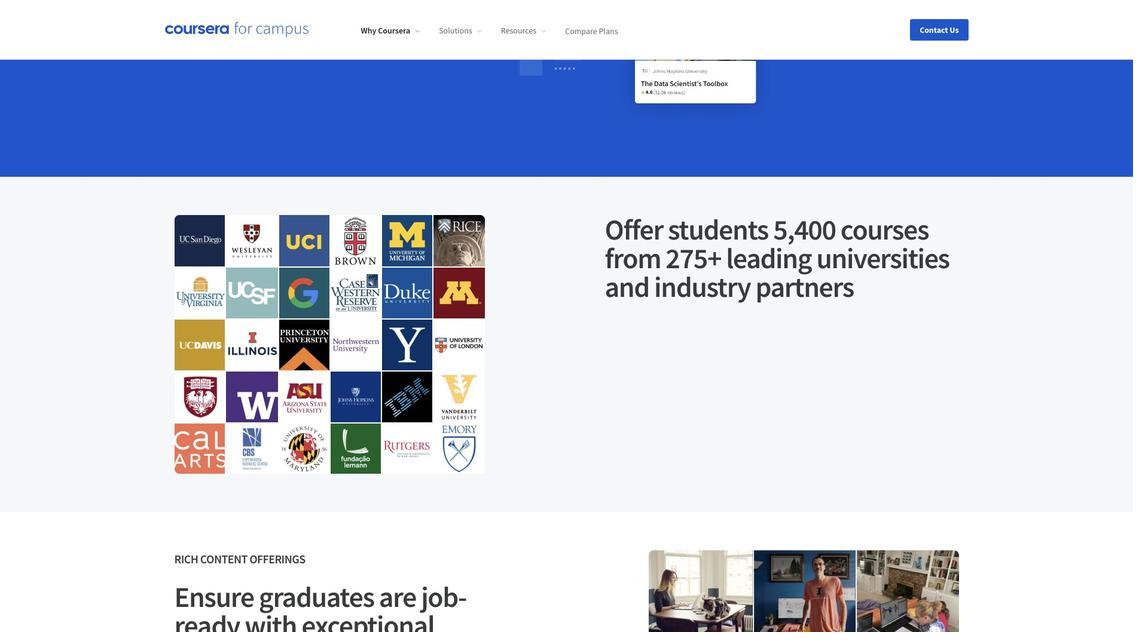 Task type: vqa. For each thing, say whether or not it's contained in the screenshot.
student
no



Task type: locate. For each thing, give the bounding box(es) containing it.
leading
[[726, 240, 812, 276]]

resources link
[[501, 25, 546, 36]]

ensure
[[174, 580, 254, 616]]

resources
[[501, 25, 537, 36]]

graduates
[[259, 580, 374, 616]]

coursera for campus image
[[165, 21, 308, 38]]

5,400
[[774, 212, 836, 248]]

and
[[605, 269, 650, 305]]

contact us button
[[911, 19, 969, 40]]

offerings
[[250, 552, 305, 567]]

why coursera link
[[361, 25, 420, 36]]

with
[[245, 608, 297, 633]]

why coursera
[[361, 25, 410, 36]]

content data & analytics image image
[[463, 0, 931, 129]]

courses
[[841, 212, 929, 248]]

compare plans
[[565, 25, 618, 36]]

industry
[[654, 269, 751, 305]]

ensure graduates are job- ready with exceptiona
[[174, 580, 515, 633]]

compare plans link
[[565, 25, 618, 36]]

plans
[[599, 25, 618, 36]]

contact
[[920, 24, 949, 35]]



Task type: describe. For each thing, give the bounding box(es) containing it.
contact us
[[920, 24, 959, 35]]

coursera
[[378, 25, 410, 36]]

offer
[[605, 212, 663, 248]]

offer students 5,400 courses from 275+ leading universities and industry partners
[[605, 212, 950, 305]]

from
[[605, 240, 661, 276]]

ready
[[174, 608, 240, 633]]

compare
[[565, 25, 597, 36]]

rich
[[174, 552, 198, 567]]

thirty logos from well known universities image
[[174, 215, 485, 474]]

are
[[379, 580, 416, 616]]

rich content offerings
[[174, 552, 305, 567]]

solutions
[[439, 25, 472, 36]]

partners
[[756, 269, 854, 305]]

solutions link
[[439, 25, 482, 36]]

universities
[[817, 240, 950, 276]]

275+
[[666, 240, 721, 276]]

students
[[668, 212, 769, 248]]

job-
[[421, 580, 467, 616]]

why
[[361, 25, 377, 36]]

us
[[950, 24, 959, 35]]

content
[[200, 552, 248, 567]]



